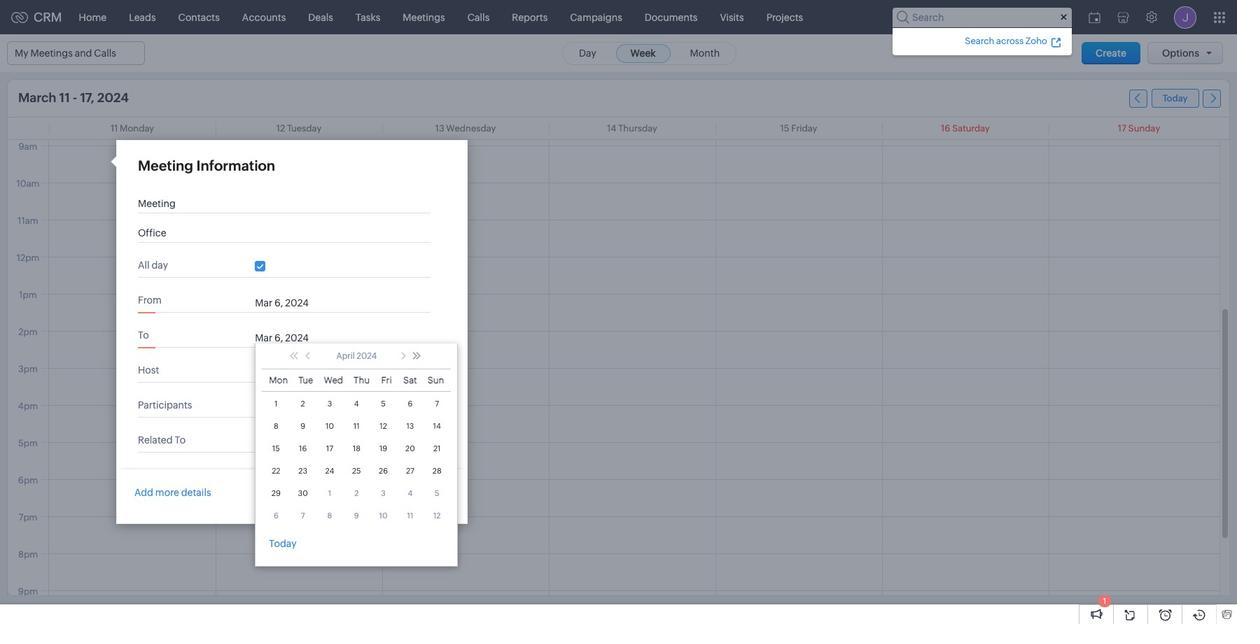 Task type: describe. For each thing, give the bounding box(es) containing it.
1 vertical spatial 5
[[435, 489, 439, 498]]

all
[[138, 260, 150, 271]]

16 for 16
[[299, 445, 307, 453]]

april
[[336, 352, 355, 361]]

0 vertical spatial 2
[[301, 400, 305, 408]]

11 down "27"
[[407, 512, 413, 520]]

0 horizontal spatial 12
[[276, 123, 285, 134]]

8pm
[[18, 550, 38, 560]]

march 11 - 17, 2024
[[18, 90, 129, 105]]

27
[[406, 467, 414, 475]]

mmm d, yyyy text field
[[255, 298, 332, 309]]

zoho
[[1026, 35, 1048, 46]]

24
[[325, 467, 334, 475]]

related to
[[138, 435, 186, 446]]

14 for 14
[[433, 422, 441, 431]]

0 horizontal spatial 8
[[274, 422, 279, 431]]

tuesday
[[287, 123, 322, 134]]

1 vertical spatial 3
[[381, 489, 386, 498]]

sun
[[428, 375, 444, 386]]

sunday
[[1129, 123, 1160, 134]]

participants
[[138, 400, 192, 411]]

0 horizontal spatial 2024
[[97, 90, 129, 105]]

9pm
[[18, 587, 38, 597]]

1 horizontal spatial 9
[[354, 512, 359, 520]]

0 vertical spatial 10
[[326, 422, 334, 431]]

15 friday
[[780, 123, 818, 134]]

profile image
[[1174, 6, 1197, 28]]

tue
[[299, 375, 313, 386]]

leads link
[[118, 0, 167, 34]]

friday
[[791, 123, 818, 134]]

17,
[[80, 90, 94, 105]]

home link
[[68, 0, 118, 34]]

visits link
[[709, 0, 755, 34]]

day
[[152, 260, 168, 271]]

crm link
[[11, 10, 62, 25]]

6pm
[[18, 475, 38, 486]]

14 thursday
[[607, 123, 657, 134]]

add link
[[311, 402, 340, 413]]

28
[[433, 467, 442, 475]]

1pm
[[19, 290, 37, 300]]

15 for 15 friday
[[780, 123, 790, 134]]

0 horizontal spatial 6
[[274, 512, 279, 520]]

30
[[298, 489, 308, 498]]

18
[[353, 445, 361, 453]]

month
[[690, 47, 720, 58]]

from
[[138, 295, 162, 306]]

accounts link
[[231, 0, 297, 34]]

mon
[[269, 375, 288, 386]]

thu
[[354, 375, 370, 386]]

meeting information
[[138, 158, 275, 174]]

1 vertical spatial calls
[[94, 48, 116, 59]]

information
[[196, 158, 275, 174]]

search
[[965, 35, 995, 46]]

0 vertical spatial 1
[[275, 400, 278, 408]]

my meetings and calls
[[15, 48, 116, 59]]

-
[[73, 90, 77, 105]]

day link
[[564, 44, 611, 63]]

reports link
[[501, 0, 559, 34]]

details
[[181, 487, 211, 499]]

12 tuesday
[[276, 123, 322, 134]]

wednesday
[[446, 123, 496, 134]]

month link
[[675, 44, 735, 63]]

logo image
[[11, 12, 28, 23]]

0 horizontal spatial today
[[269, 538, 297, 550]]

1 horizontal spatial 2024
[[357, 352, 377, 361]]

25
[[352, 467, 361, 475]]

1 horizontal spatial 8
[[327, 512, 332, 520]]

simon jacob
[[255, 368, 314, 379]]

1 horizontal spatial to
[[175, 435, 186, 446]]

host
[[138, 365, 159, 376]]

3pm
[[18, 364, 38, 375]]

1 horizontal spatial meetings
[[403, 12, 445, 23]]

14 for 14 thursday
[[607, 123, 617, 134]]

26
[[379, 467, 388, 475]]

all day
[[138, 260, 168, 271]]

23
[[298, 467, 307, 475]]

contacts
[[178, 12, 220, 23]]

jacob
[[286, 368, 314, 379]]

documents
[[645, 12, 698, 23]]

1 vertical spatial 7
[[301, 512, 305, 520]]

meetings link
[[392, 0, 456, 34]]

monday
[[120, 123, 154, 134]]

across
[[997, 35, 1024, 46]]

more
[[155, 487, 179, 499]]

crm
[[34, 10, 62, 25]]

add more details
[[134, 487, 211, 499]]

15 for 15
[[272, 445, 280, 453]]

create
[[1096, 48, 1127, 59]]

11am
[[18, 216, 38, 226]]

documents link
[[634, 0, 709, 34]]

deals link
[[297, 0, 344, 34]]

1 horizontal spatial 7
[[435, 400, 439, 408]]

search across zoho
[[965, 35, 1048, 46]]

21
[[433, 445, 441, 453]]

related
[[138, 435, 173, 446]]

sat
[[403, 375, 417, 386]]

my
[[15, 48, 28, 59]]

options
[[1162, 48, 1200, 59]]

0 horizontal spatial to
[[138, 330, 149, 341]]

saturday
[[952, 123, 990, 134]]

5pm
[[18, 438, 38, 449]]



Task type: locate. For each thing, give the bounding box(es) containing it.
1 vertical spatial 10
[[379, 512, 388, 520]]

0 vertical spatial 9
[[301, 422, 305, 431]]

1 vertical spatial 2024
[[357, 352, 377, 361]]

0 horizontal spatial 3
[[327, 400, 332, 408]]

deals
[[308, 12, 333, 23]]

4 down thu
[[354, 400, 359, 408]]

13 up 20 on the left of page
[[406, 422, 414, 431]]

1 vertical spatial today
[[269, 538, 297, 550]]

4pm
[[18, 401, 38, 412]]

2 down 25
[[354, 489, 359, 498]]

2024 right 'april'
[[357, 352, 377, 361]]

5 down 28
[[435, 489, 439, 498]]

today down 29
[[269, 538, 297, 550]]

calls right and in the left of the page
[[94, 48, 116, 59]]

1 horizontal spatial 13
[[435, 123, 444, 134]]

3 down wed
[[327, 400, 332, 408]]

1 horizontal spatial 16
[[941, 123, 951, 134]]

meetings
[[403, 12, 445, 23], [30, 48, 73, 59]]

march
[[18, 90, 56, 105]]

calls
[[468, 12, 490, 23], [94, 48, 116, 59]]

add down wed
[[322, 402, 340, 413]]

15
[[780, 123, 790, 134], [272, 445, 280, 453]]

17
[[1118, 123, 1127, 134], [326, 445, 333, 453]]

today link
[[1152, 89, 1199, 108], [269, 538, 297, 550]]

13 for 13
[[406, 422, 414, 431]]

tasks link
[[344, 0, 392, 34]]

11 up 18 at the bottom of page
[[354, 422, 360, 431]]

1 horizontal spatial today link
[[1152, 89, 1199, 108]]

0 vertical spatial 13
[[435, 123, 444, 134]]

11 left -
[[59, 90, 70, 105]]

11
[[59, 90, 70, 105], [111, 123, 118, 134], [354, 422, 360, 431], [407, 512, 413, 520]]

1 vertical spatial 14
[[433, 422, 441, 431]]

0 vertical spatial 17
[[1118, 123, 1127, 134]]

0 horizontal spatial 13
[[406, 422, 414, 431]]

1 horizontal spatial 10
[[379, 512, 388, 520]]

0 vertical spatial 5
[[381, 400, 386, 408]]

12 up 19
[[380, 422, 387, 431]]

0 vertical spatial 6
[[408, 400, 413, 408]]

add left more
[[134, 487, 153, 499]]

home
[[79, 12, 107, 23]]

1 horizontal spatial 12
[[380, 422, 387, 431]]

0 vertical spatial to
[[138, 330, 149, 341]]

visits
[[720, 12, 744, 23]]

2024 right 17,
[[97, 90, 129, 105]]

0 vertical spatial 14
[[607, 123, 617, 134]]

2 horizontal spatial 12
[[433, 512, 441, 520]]

0 vertical spatial today
[[1163, 93, 1188, 104]]

0 horizontal spatial today link
[[269, 538, 297, 550]]

1 horizontal spatial 3
[[381, 489, 386, 498]]

0 horizontal spatial 2
[[301, 400, 305, 408]]

add for add more details
[[134, 487, 153, 499]]

0 vertical spatial meetings
[[403, 12, 445, 23]]

10 down add link
[[326, 422, 334, 431]]

0 vertical spatial 16
[[941, 123, 951, 134]]

0 horizontal spatial 7
[[301, 512, 305, 520]]

7
[[435, 400, 439, 408], [301, 512, 305, 520]]

1 vertical spatial 6
[[274, 512, 279, 520]]

2pm
[[18, 327, 38, 338]]

8 down 24
[[327, 512, 332, 520]]

6 down 29
[[274, 512, 279, 520]]

1 vertical spatial 16
[[299, 445, 307, 453]]

9am
[[19, 141, 37, 152]]

campaigns
[[570, 12, 622, 23]]

17 left sunday
[[1118, 123, 1127, 134]]

15 left friday on the top of the page
[[780, 123, 790, 134]]

12
[[276, 123, 285, 134], [380, 422, 387, 431], [433, 512, 441, 520]]

add
[[322, 402, 340, 413], [134, 487, 153, 499]]

0 vertical spatial 7
[[435, 400, 439, 408]]

1 vertical spatial 15
[[272, 445, 280, 453]]

0 vertical spatial 2024
[[97, 90, 129, 105]]

10 down '26'
[[379, 512, 388, 520]]

6
[[408, 400, 413, 408], [274, 512, 279, 520]]

leads
[[129, 12, 156, 23]]

11 monday
[[111, 123, 154, 134]]

1 vertical spatial 17
[[326, 445, 333, 453]]

1 horizontal spatial 14
[[607, 123, 617, 134]]

16 for 16 saturday
[[941, 123, 951, 134]]

contacts link
[[167, 0, 231, 34]]

0 vertical spatial today link
[[1152, 89, 1199, 108]]

2024
[[97, 90, 129, 105], [357, 352, 377, 361]]

0 horizontal spatial meetings
[[30, 48, 73, 59]]

wed
[[324, 375, 343, 386]]

and
[[75, 48, 92, 59]]

day
[[579, 47, 596, 58]]

9
[[301, 422, 305, 431], [354, 512, 359, 520]]

1 vertical spatial 1
[[328, 489, 331, 498]]

16 up 23
[[299, 445, 307, 453]]

2 vertical spatial 12
[[433, 512, 441, 520]]

simon
[[255, 368, 284, 379]]

today link up sunday
[[1152, 89, 1199, 108]]

10
[[326, 422, 334, 431], [379, 512, 388, 520]]

0 horizontal spatial 1
[[275, 400, 278, 408]]

0 vertical spatial 15
[[780, 123, 790, 134]]

11 left monday
[[111, 123, 118, 134]]

0 horizontal spatial 17
[[326, 445, 333, 453]]

2
[[301, 400, 305, 408], [354, 489, 359, 498]]

none
[[255, 403, 280, 414]]

2 horizontal spatial 1
[[1103, 597, 1107, 606]]

meetings left calls link
[[403, 12, 445, 23]]

9 up 23
[[301, 422, 305, 431]]

1 vertical spatial meetings
[[30, 48, 73, 59]]

1 horizontal spatial today
[[1163, 93, 1188, 104]]

week
[[631, 47, 656, 58]]

16 left saturday
[[941, 123, 951, 134]]

to right related
[[175, 435, 186, 446]]

projects link
[[755, 0, 815, 34]]

14
[[607, 123, 617, 134], [433, 422, 441, 431]]

1 vertical spatial 8
[[327, 512, 332, 520]]

None button
[[330, 484, 392, 506], [400, 484, 450, 506], [330, 484, 392, 506], [400, 484, 450, 506]]

1 horizontal spatial 2
[[354, 489, 359, 498]]

2 left add link
[[301, 400, 305, 408]]

0 horizontal spatial 10
[[326, 422, 334, 431]]

profile element
[[1166, 0, 1205, 34]]

1 vertical spatial today link
[[269, 538, 297, 550]]

1
[[275, 400, 278, 408], [328, 489, 331, 498], [1103, 597, 1107, 606]]

5 down fri
[[381, 400, 386, 408]]

0 vertical spatial 12
[[276, 123, 285, 134]]

1 vertical spatial 4
[[408, 489, 413, 498]]

4
[[354, 400, 359, 408], [408, 489, 413, 498]]

search across zoho link
[[963, 33, 1064, 48]]

add more details link
[[134, 487, 211, 499]]

7 down 30
[[301, 512, 305, 520]]

april 2024
[[336, 352, 377, 361]]

0 horizontal spatial 4
[[354, 400, 359, 408]]

0 vertical spatial 3
[[327, 400, 332, 408]]

meeting
[[138, 158, 193, 174]]

1 vertical spatial 9
[[354, 512, 359, 520]]

13 for 13 wednesday
[[435, 123, 444, 134]]

1 horizontal spatial 1
[[328, 489, 331, 498]]

20
[[405, 445, 415, 453]]

7pm
[[19, 513, 37, 523]]

today
[[1163, 93, 1188, 104], [269, 538, 297, 550]]

4 down "27"
[[408, 489, 413, 498]]

0 vertical spatial 4
[[354, 400, 359, 408]]

to up host
[[138, 330, 149, 341]]

Title text field
[[138, 198, 418, 209]]

13 left wednesday
[[435, 123, 444, 134]]

9 down 25
[[354, 512, 359, 520]]

1 horizontal spatial add
[[322, 402, 340, 413]]

1 horizontal spatial calls
[[468, 12, 490, 23]]

0 vertical spatial add
[[322, 402, 340, 413]]

15 up 22
[[272, 445, 280, 453]]

1 horizontal spatial 4
[[408, 489, 413, 498]]

1 vertical spatial 13
[[406, 422, 414, 431]]

1 vertical spatial 2
[[354, 489, 359, 498]]

Location text field
[[138, 228, 418, 239]]

1 horizontal spatial 17
[[1118, 123, 1127, 134]]

today link down 29
[[269, 538, 297, 550]]

1 horizontal spatial 6
[[408, 400, 413, 408]]

12 left tuesday
[[276, 123, 285, 134]]

16
[[941, 123, 951, 134], [299, 445, 307, 453]]

0 horizontal spatial 14
[[433, 422, 441, 431]]

14 up 21
[[433, 422, 441, 431]]

0 horizontal spatial 5
[[381, 400, 386, 408]]

10am
[[16, 179, 40, 189]]

17 for 17
[[326, 445, 333, 453]]

week link
[[616, 44, 671, 63]]

0 horizontal spatial 15
[[272, 445, 280, 453]]

1 horizontal spatial 15
[[780, 123, 790, 134]]

accounts
[[242, 12, 286, 23]]

1 horizontal spatial 5
[[435, 489, 439, 498]]

6 down sat
[[408, 400, 413, 408]]

8 down none
[[274, 422, 279, 431]]

7 down sun
[[435, 400, 439, 408]]

0 horizontal spatial 16
[[299, 445, 307, 453]]

1 vertical spatial to
[[175, 435, 186, 446]]

17 sunday
[[1118, 123, 1160, 134]]

0 horizontal spatial add
[[134, 487, 153, 499]]

12 down 28
[[433, 512, 441, 520]]

22
[[272, 467, 280, 475]]

add for add link
[[322, 402, 340, 413]]

14 left the thursday
[[607, 123, 617, 134]]

meetings right 'my'
[[30, 48, 73, 59]]

thursday
[[618, 123, 657, 134]]

calls left "reports" link
[[468, 12, 490, 23]]

to
[[138, 330, 149, 341], [175, 435, 186, 446]]

projects
[[767, 12, 803, 23]]

mmm d, yyyy text field
[[255, 333, 332, 344]]

29
[[272, 489, 281, 498]]

1 vertical spatial add
[[134, 487, 153, 499]]

2 vertical spatial 1
[[1103, 597, 1107, 606]]

3
[[327, 400, 332, 408], [381, 489, 386, 498]]

3 down '26'
[[381, 489, 386, 498]]

today down options
[[1163, 93, 1188, 104]]

13 wednesday
[[435, 123, 496, 134]]

0 vertical spatial 8
[[274, 422, 279, 431]]

0 vertical spatial calls
[[468, 12, 490, 23]]

1 vertical spatial 12
[[380, 422, 387, 431]]

calls inside calls link
[[468, 12, 490, 23]]

0 horizontal spatial calls
[[94, 48, 116, 59]]

17 up 24
[[326, 445, 333, 453]]

17 for 17 sunday
[[1118, 123, 1127, 134]]

0 horizontal spatial 9
[[301, 422, 305, 431]]



Task type: vqa. For each thing, say whether or not it's contained in the screenshot.
right 'Feltz Printing Service'
no



